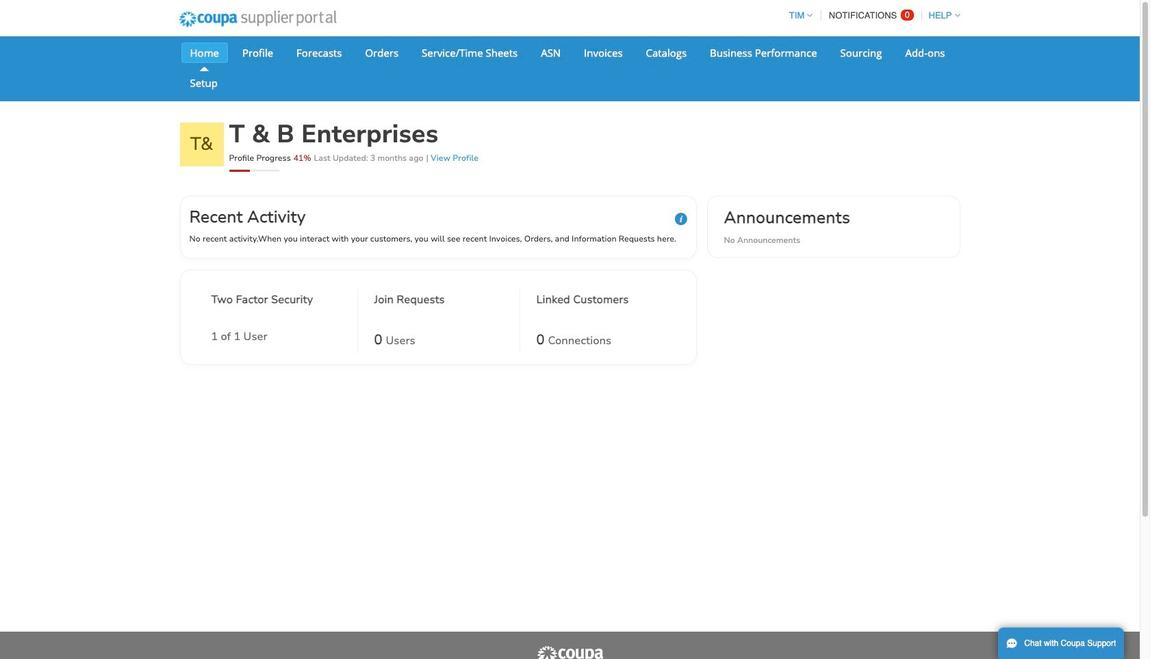 Task type: locate. For each thing, give the bounding box(es) containing it.
additional information image
[[675, 213, 687, 225]]

navigation
[[783, 2, 960, 29]]

0 vertical spatial coupa supplier portal image
[[169, 2, 346, 36]]

1 vertical spatial coupa supplier portal image
[[536, 646, 604, 659]]

t& image
[[180, 123, 224, 166]]

coupa supplier portal image
[[169, 2, 346, 36], [536, 646, 604, 659]]



Task type: describe. For each thing, give the bounding box(es) containing it.
0 horizontal spatial coupa supplier portal image
[[169, 2, 346, 36]]

1 horizontal spatial coupa supplier portal image
[[536, 646, 604, 659]]



Task type: vqa. For each thing, say whether or not it's contained in the screenshot.
the rightmost Spend
no



